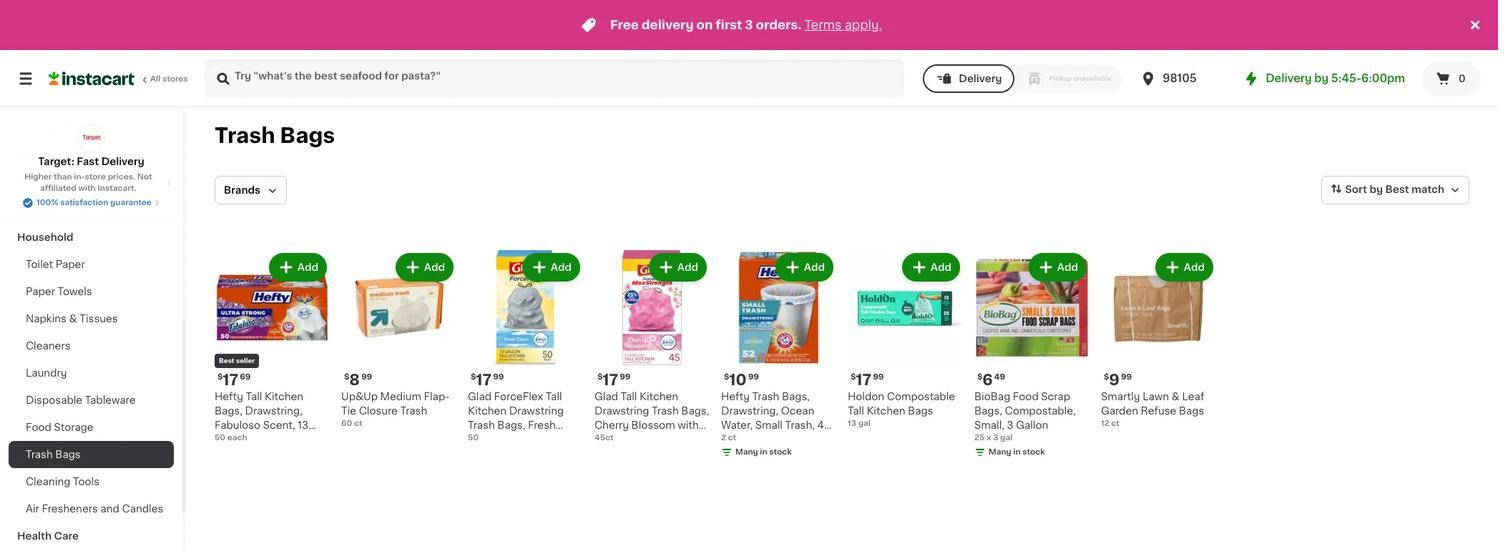 Task type: describe. For each thing, give the bounding box(es) containing it.
ct inside up&up medium flap- tie closure trash 60 ct
[[354, 420, 362, 428]]

$ for hefty tall kitchen bags, drawstring, fabuloso scent, 13 gallon
[[218, 373, 223, 381]]

paper inside toilet paper link
[[56, 260, 85, 270]]

69
[[240, 373, 251, 381]]

tall inside the hefty tall kitchen bags, drawstring, fabuloso scent, 13 gallon
[[246, 392, 262, 402]]

on
[[697, 19, 713, 31]]

paper towels link
[[9, 278, 174, 306]]

hefty tall kitchen bags, drawstring, fabuloso scent, 13 gallon
[[215, 392, 309, 445]]

instacart.
[[98, 185, 137, 192]]

medium
[[380, 392, 421, 402]]

napkins & tissues
[[26, 314, 118, 324]]

glad tall kitchen drawstring trash bags, cherry blossom with febreze freshness
[[595, 392, 709, 445]]

trash inside glad forceflex tall kitchen drawstring trash bags, fresh clean scent with febreze
[[468, 421, 495, 431]]

brands
[[224, 185, 260, 195]]

toilet paper link
[[9, 251, 174, 278]]

$ 17 99 for forceflex
[[471, 373, 504, 388]]

add for hefty trash bags, drawstring, ocean water, small trash, 4 gallon
[[804, 263, 825, 273]]

x
[[987, 434, 991, 442]]

tea
[[66, 151, 84, 161]]

3 product group from the left
[[468, 250, 583, 459]]

many for 10
[[736, 449, 758, 456]]

gal inside holdon compostable tall kitchen bags 13 gal
[[858, 420, 871, 428]]

10
[[729, 373, 747, 388]]

paper inside the paper towels link
[[26, 287, 55, 297]]

sports drinks
[[17, 178, 87, 188]]

add button for smartly lawn & leaf garden refuse bags
[[1157, 255, 1212, 280]]

98105 button
[[1140, 59, 1226, 99]]

add for biobag food scrap bags, compostable, small, 3 gallon
[[1057, 263, 1078, 273]]

add for hefty tall kitchen bags, drawstring, fabuloso scent, 13 gallon
[[297, 263, 318, 273]]

add button for glad forceflex tall kitchen drawstring trash bags, fresh clean scent with febreze
[[524, 255, 579, 280]]

tissues
[[80, 314, 118, 324]]

delivery for delivery
[[959, 74, 1002, 84]]

tableware
[[85, 396, 136, 406]]

target:
[[38, 157, 74, 167]]

99 for smartly lawn & leaf garden refuse bags
[[1121, 373, 1132, 381]]

napkins & tissues link
[[9, 306, 174, 333]]

product group containing 6
[[974, 250, 1090, 461]]

kitchen inside the hefty tall kitchen bags, drawstring, fabuloso scent, 13 gallon
[[265, 392, 303, 402]]

98105
[[1163, 73, 1197, 84]]

disposable
[[26, 396, 82, 406]]

best match
[[1385, 185, 1445, 195]]

add button for biobag food scrap bags, compostable, small, 3 gallon
[[1030, 255, 1085, 280]]

$ for holdon compostable tall kitchen bags
[[851, 373, 856, 381]]

4 17 from the left
[[856, 373, 872, 388]]

kitchen inside glad tall kitchen drawstring trash bags, cherry blossom with febreze freshness
[[640, 392, 678, 402]]

bags inside holdon compostable tall kitchen bags 13 gal
[[908, 406, 933, 416]]

cleaners
[[26, 341, 71, 351]]

higher than in-store prices. not affiliated with instacart.
[[24, 173, 152, 192]]

fabuloso
[[215, 421, 260, 431]]

ct inside smartly lawn & leaf garden refuse bags 12 ct
[[1111, 420, 1120, 428]]

service type group
[[923, 64, 1123, 93]]

ocean
[[781, 406, 814, 416]]

trash up cleaning
[[26, 450, 53, 460]]

by for delivery
[[1315, 73, 1329, 84]]

6:00pm
[[1362, 73, 1405, 84]]

biobag food scrap bags, compostable, small, 3 gallon 25 x 3 gal
[[974, 392, 1076, 442]]

tie
[[341, 406, 356, 416]]

napkins
[[26, 314, 66, 324]]

by for sort
[[1370, 185, 1383, 195]]

hefty trash bags, drawstring, ocean water, small trash, 4 gallon
[[721, 392, 824, 445]]

health
[[17, 532, 52, 542]]

tall inside glad tall kitchen drawstring trash bags, cherry blossom with febreze freshness
[[621, 392, 637, 402]]

candles
[[122, 504, 163, 514]]

delivery for delivery by 5:45-6:00pm
[[1266, 73, 1312, 84]]

2 vertical spatial 3
[[993, 434, 998, 442]]

bags, inside glad tall kitchen drawstring trash bags, cherry blossom with febreze freshness
[[681, 406, 709, 416]]

$ 6 49
[[977, 373, 1005, 388]]

25
[[974, 434, 985, 442]]

2
[[721, 434, 726, 442]]

coffee & tea
[[17, 151, 84, 161]]

in for 10
[[760, 449, 767, 456]]

brands button
[[215, 176, 287, 205]]

& for napkins
[[69, 314, 77, 324]]

toilet paper
[[26, 260, 85, 270]]

17 for hefty tall kitchen bags, drawstring, fabuloso scent, 13 gallon
[[223, 373, 238, 388]]

$ for glad forceflex tall kitchen drawstring trash bags, fresh clean scent with febreze
[[471, 373, 476, 381]]

best seller
[[219, 358, 255, 364]]

hefty for 10
[[721, 392, 750, 402]]

bags, inside the hefty tall kitchen bags, drawstring, fabuloso scent, 13 gallon
[[215, 406, 243, 416]]

2 horizontal spatial 3
[[1007, 421, 1014, 431]]

cleaning tools link
[[9, 469, 174, 496]]

many for 6
[[989, 449, 1011, 456]]

99 for hefty trash bags, drawstring, ocean water, small trash, 4 gallon
[[748, 373, 759, 381]]

care
[[54, 532, 79, 542]]

hefty for 17
[[215, 392, 243, 402]]

& for coffee
[[55, 151, 64, 161]]

bags, inside "hefty trash bags, drawstring, ocean water, small trash, 4 gallon"
[[782, 392, 810, 402]]

kitchen inside holdon compostable tall kitchen bags 13 gal
[[867, 406, 905, 416]]

add for glad tall kitchen drawstring trash bags, cherry blossom with febreze freshness
[[677, 263, 698, 273]]

3 $ 17 99 from the left
[[851, 373, 884, 388]]

up&up medium flap- tie closure trash 60 ct
[[341, 392, 450, 428]]

delivery by 5:45-6:00pm
[[1266, 73, 1405, 84]]

2 ct
[[721, 434, 736, 442]]

lawn
[[1143, 392, 1169, 402]]

instacart logo image
[[49, 70, 135, 87]]

100% satisfaction guarantee button
[[22, 195, 160, 209]]

laundry link
[[9, 360, 174, 387]]

disposable tableware link
[[9, 387, 174, 414]]

$ for up&up medium flap- tie closure trash
[[344, 373, 349, 381]]

add for up&up medium flap- tie closure trash
[[424, 263, 445, 273]]

tall inside holdon compostable tall kitchen bags 13 gal
[[848, 406, 864, 416]]

fresh
[[528, 421, 556, 431]]

freshness
[[637, 435, 689, 445]]

free delivery on first 3 orders. terms apply.
[[610, 19, 882, 31]]

orders.
[[756, 19, 802, 31]]

febreze inside glad forceflex tall kitchen drawstring trash bags, fresh clean scent with febreze
[[468, 449, 508, 459]]

trash bags link
[[9, 441, 174, 469]]

17 for glad tall kitchen drawstring trash bags, cherry blossom with febreze freshness
[[603, 373, 618, 388]]

affiliated
[[40, 185, 76, 192]]

drawstring inside glad forceflex tall kitchen drawstring trash bags, fresh clean scent with febreze
[[509, 406, 564, 416]]

glad forceflex tall kitchen drawstring trash bags, fresh clean scent with febreze
[[468, 392, 564, 459]]

toilet
[[26, 260, 53, 270]]

drawstring, inside the hefty tall kitchen bags, drawstring, fabuloso scent, 13 gallon
[[245, 406, 302, 416]]

add button for glad tall kitchen drawstring trash bags, cherry blossom with febreze freshness
[[650, 255, 705, 280]]

cleaning
[[26, 477, 70, 487]]

add for glad forceflex tall kitchen drawstring trash bags, fresh clean scent with febreze
[[551, 263, 572, 273]]

delivery by 5:45-6:00pm link
[[1243, 70, 1405, 87]]

drawstring, inside "hefty trash bags, drawstring, ocean water, small trash, 4 gallon"
[[721, 406, 779, 416]]

all
[[150, 75, 160, 83]]

$ 8 99
[[344, 373, 372, 388]]

0 vertical spatial trash bags
[[215, 125, 335, 146]]

50 for 50 each
[[215, 434, 225, 442]]

stock for 10
[[769, 449, 792, 456]]

add for smartly lawn & leaf garden refuse bags
[[1184, 263, 1205, 273]]

Search field
[[206, 60, 903, 97]]

17 for glad forceflex tall kitchen drawstring trash bags, fresh clean scent with febreze
[[476, 373, 492, 388]]

13 inside the hefty tall kitchen bags, drawstring, fabuloso scent, 13 gallon
[[298, 421, 309, 431]]

pantry link
[[9, 197, 174, 224]]

towels
[[58, 287, 92, 297]]

all stores link
[[49, 59, 189, 99]]

gallon inside the hefty tall kitchen bags, drawstring, fabuloso scent, 13 gallon
[[215, 435, 247, 445]]

5:45-
[[1331, 73, 1362, 84]]

gallon inside biobag food scrap bags, compostable, small, 3 gallon 25 x 3 gal
[[1016, 421, 1048, 431]]

scent
[[500, 435, 529, 445]]

not
[[137, 173, 152, 181]]

& for soda
[[46, 124, 54, 134]]

$ for glad tall kitchen drawstring trash bags, cherry blossom with febreze freshness
[[597, 373, 603, 381]]

1 horizontal spatial ct
[[728, 434, 736, 442]]

4 product group from the left
[[595, 250, 710, 445]]

water,
[[721, 421, 753, 431]]

all stores
[[150, 75, 188, 83]]



Task type: vqa. For each thing, say whether or not it's contained in the screenshot.


Task type: locate. For each thing, give the bounding box(es) containing it.
2 many in stock from the left
[[989, 449, 1045, 456]]

1 horizontal spatial food
[[1013, 392, 1039, 402]]

food up compostable,
[[1013, 392, 1039, 402]]

4 $ from the left
[[597, 373, 603, 381]]

blossom
[[631, 421, 675, 431]]

13 down holdon
[[848, 420, 856, 428]]

0 horizontal spatial paper
[[26, 287, 55, 297]]

in for 6
[[1013, 449, 1021, 456]]

3 right x
[[993, 434, 998, 442]]

trash inside "hefty trash bags, drawstring, ocean water, small trash, 4 gallon"
[[752, 392, 779, 402]]

stock down biobag food scrap bags, compostable, small, 3 gallon 25 x 3 gal
[[1023, 449, 1045, 456]]

gallon down water,
[[721, 435, 754, 445]]

1 99 from the left
[[361, 373, 372, 381]]

$ inside $ 10 99
[[724, 373, 729, 381]]

1 horizontal spatial with
[[532, 435, 553, 445]]

None search field
[[205, 59, 905, 99]]

0 horizontal spatial delivery
[[101, 157, 144, 167]]

cleaners link
[[9, 333, 174, 360]]

food inside biobag food scrap bags, compostable, small, 3 gallon 25 x 3 gal
[[1013, 392, 1039, 402]]

$ up water,
[[724, 373, 729, 381]]

add button for holdon compostable tall kitchen bags
[[903, 255, 959, 280]]

gallon down compostable,
[[1016, 421, 1048, 431]]

air fresheners and candles
[[26, 504, 163, 514]]

water
[[57, 124, 87, 134]]

1 vertical spatial trash bags
[[26, 450, 81, 460]]

$ inside $ 17 69
[[218, 373, 223, 381]]

2 horizontal spatial ct
[[1111, 420, 1120, 428]]

17
[[223, 373, 238, 388], [476, 373, 492, 388], [603, 373, 618, 388], [856, 373, 872, 388]]

1 horizontal spatial gal
[[1000, 434, 1013, 442]]

4 99 from the left
[[748, 373, 759, 381]]

1 hefty from the left
[[215, 392, 243, 402]]

$ 17 69
[[218, 373, 251, 388]]

17 up cherry
[[603, 373, 618, 388]]

1 add button from the left
[[270, 255, 326, 280]]

50 left each
[[215, 434, 225, 442]]

2 many from the left
[[989, 449, 1011, 456]]

3 right the first
[[745, 19, 753, 31]]

small
[[755, 421, 783, 431]]

ct
[[354, 420, 362, 428], [1111, 420, 1120, 428], [728, 434, 736, 442]]

in
[[760, 449, 767, 456], [1013, 449, 1021, 456]]

0 horizontal spatial gallon
[[215, 435, 247, 445]]

gal right x
[[1000, 434, 1013, 442]]

& inside the soda & water link
[[46, 124, 54, 134]]

100% satisfaction guarantee
[[37, 199, 152, 207]]

8 product group from the left
[[1101, 250, 1216, 430]]

up&up
[[341, 392, 378, 402]]

health care
[[17, 532, 79, 542]]

glad inside glad tall kitchen drawstring trash bags, cherry blossom with febreze freshness
[[595, 392, 618, 402]]

delivery
[[642, 19, 694, 31]]

smartly
[[1101, 392, 1140, 402]]

99 for glad forceflex tall kitchen drawstring trash bags, fresh clean scent with febreze
[[493, 373, 504, 381]]

5 add button from the left
[[777, 255, 832, 280]]

many in stock for 10
[[736, 449, 792, 456]]

add button for hefty trash bags, drawstring, ocean water, small trash, 4 gallon
[[777, 255, 832, 280]]

$ 17 99 up forceflex
[[471, 373, 504, 388]]

food down disposable at the bottom of the page
[[26, 423, 51, 433]]

7 add button from the left
[[1030, 255, 1085, 280]]

scrap
[[1041, 392, 1070, 402]]

holdon
[[848, 392, 884, 402]]

food inside 'link'
[[26, 423, 51, 433]]

& inside smartly lawn & leaf garden refuse bags 12 ct
[[1172, 392, 1180, 402]]

1 vertical spatial 3
[[1007, 421, 1014, 431]]

refuse
[[1141, 406, 1177, 416]]

gal down holdon
[[858, 420, 871, 428]]

gallon down fabuloso
[[215, 435, 247, 445]]

kitchen up clean
[[468, 406, 507, 416]]

0 horizontal spatial many
[[736, 449, 758, 456]]

0 horizontal spatial 50
[[215, 434, 225, 442]]

3 right small,
[[1007, 421, 1014, 431]]

1 many from the left
[[736, 449, 758, 456]]

1 drawstring from the left
[[509, 406, 564, 416]]

2 drawstring from the left
[[595, 406, 649, 416]]

1 horizontal spatial drawstring
[[595, 406, 649, 416]]

7 product group from the left
[[974, 250, 1090, 461]]

0 horizontal spatial with
[[78, 185, 96, 192]]

by inside delivery by 5:45-6:00pm link
[[1315, 73, 1329, 84]]

99 for holdon compostable tall kitchen bags
[[873, 373, 884, 381]]

99 for up&up medium flap- tie closure trash
[[361, 373, 372, 381]]

0 horizontal spatial gal
[[858, 420, 871, 428]]

holdon compostable tall kitchen bags 13 gal
[[848, 392, 955, 428]]

tall inside glad forceflex tall kitchen drawstring trash bags, fresh clean scent with febreze
[[546, 392, 562, 402]]

add button for up&up medium flap- tie closure trash
[[397, 255, 452, 280]]

best left seller
[[219, 358, 235, 364]]

2 add button from the left
[[397, 255, 452, 280]]

$ 17 99 up holdon
[[851, 373, 884, 388]]

many in stock
[[736, 449, 792, 456], [989, 449, 1045, 456]]

0 button
[[1422, 62, 1481, 96]]

glad
[[468, 392, 492, 402], [595, 392, 618, 402]]

2 stock from the left
[[1023, 449, 1045, 456]]

febreze inside glad tall kitchen drawstring trash bags, cherry blossom with febreze freshness
[[595, 435, 635, 445]]

2 horizontal spatial $ 17 99
[[851, 373, 884, 388]]

99 for glad tall kitchen drawstring trash bags, cherry blossom with febreze freshness
[[620, 373, 631, 381]]

0 vertical spatial febreze
[[595, 435, 635, 445]]

0 horizontal spatial 3
[[745, 19, 753, 31]]

garden
[[1101, 406, 1138, 416]]

0 horizontal spatial glad
[[468, 392, 492, 402]]

trash down medium
[[400, 406, 427, 416]]

paper down toilet
[[26, 287, 55, 297]]

60
[[341, 420, 352, 428]]

$ up smartly
[[1104, 373, 1109, 381]]

with down fresh
[[532, 435, 553, 445]]

1 drawstring, from the left
[[245, 406, 302, 416]]

1 horizontal spatial drawstring,
[[721, 406, 779, 416]]

soda & water
[[17, 124, 87, 134]]

0 vertical spatial 3
[[745, 19, 753, 31]]

clean
[[468, 435, 497, 445]]

$ up holdon
[[851, 373, 856, 381]]

99 right 10
[[748, 373, 759, 381]]

3
[[745, 19, 753, 31], [1007, 421, 1014, 431], [993, 434, 998, 442]]

with inside glad forceflex tall kitchen drawstring trash bags, fresh clean scent with febreze
[[532, 435, 553, 445]]

13 right scent,
[[298, 421, 309, 431]]

5 $ from the left
[[724, 373, 729, 381]]

drawstring, up water,
[[721, 406, 779, 416]]

1 17 from the left
[[223, 373, 238, 388]]

1 horizontal spatial gallon
[[721, 435, 754, 445]]

5 99 from the left
[[873, 373, 884, 381]]

99 inside "$ 9 99"
[[1121, 373, 1132, 381]]

$ up the up&up
[[344, 373, 349, 381]]

2 horizontal spatial gallon
[[1016, 421, 1048, 431]]

tall up cherry
[[621, 392, 637, 402]]

gallon inside "hefty trash bags, drawstring, ocean water, small trash, 4 gallon"
[[721, 435, 754, 445]]

juice link
[[9, 88, 174, 115]]

1 in from the left
[[760, 449, 767, 456]]

by left 5:45-
[[1315, 73, 1329, 84]]

& left tissues
[[69, 314, 77, 324]]

with inside higher than in-store prices. not affiliated with instacart.
[[78, 185, 96, 192]]

& right soda at top
[[46, 124, 54, 134]]

6
[[983, 373, 993, 388]]

product group containing 8
[[341, 250, 456, 430]]

bags, up ocean
[[782, 392, 810, 402]]

0 horizontal spatial hefty
[[215, 392, 243, 402]]

$ 17 99 up cherry
[[597, 373, 631, 388]]

2 glad from the left
[[595, 392, 618, 402]]

best for best match
[[1385, 185, 1409, 195]]

stores
[[162, 75, 188, 83]]

0 horizontal spatial 13
[[298, 421, 309, 431]]

0 horizontal spatial drawstring,
[[245, 406, 302, 416]]

1 vertical spatial food
[[26, 423, 51, 433]]

tall down 69
[[246, 392, 262, 402]]

glad for glad tall kitchen drawstring trash bags, cherry blossom with febreze freshness
[[595, 392, 618, 402]]

coffee & tea link
[[9, 142, 174, 170]]

$ 10 99
[[724, 373, 759, 388]]

trash
[[215, 125, 275, 146], [752, 392, 779, 402], [400, 406, 427, 416], [652, 406, 679, 416], [468, 421, 495, 431], [26, 450, 53, 460]]

trash up clean
[[468, 421, 495, 431]]

bags inside trash bags link
[[55, 450, 81, 460]]

paper towels
[[26, 287, 92, 297]]

0 vertical spatial paper
[[56, 260, 85, 270]]

2 horizontal spatial delivery
[[1266, 73, 1312, 84]]

0 vertical spatial with
[[78, 185, 96, 192]]

trash up brands
[[215, 125, 275, 146]]

1 horizontal spatial glad
[[595, 392, 618, 402]]

bags inside smartly lawn & leaf garden refuse bags 12 ct
[[1179, 406, 1204, 416]]

2 $ from the left
[[344, 373, 349, 381]]

$ left 49
[[977, 373, 983, 381]]

leaf
[[1182, 392, 1204, 402]]

trash inside glad tall kitchen drawstring trash bags, cherry blossom with febreze freshness
[[652, 406, 679, 416]]

with down in- on the top left of page
[[78, 185, 96, 192]]

1 horizontal spatial 50
[[468, 434, 479, 442]]

by right sort
[[1370, 185, 1383, 195]]

target: fast delivery
[[38, 157, 144, 167]]

drawstring inside glad tall kitchen drawstring trash bags, cherry blossom with febreze freshness
[[595, 406, 649, 416]]

1 horizontal spatial delivery
[[959, 74, 1002, 84]]

trash inside up&up medium flap- tie closure trash 60 ct
[[400, 406, 427, 416]]

terms
[[804, 19, 842, 31]]

99 right "8"
[[361, 373, 372, 381]]

sort by
[[1345, 185, 1383, 195]]

target: fast delivery logo image
[[78, 124, 105, 152]]

best left match on the right of the page
[[1385, 185, 1409, 195]]

with inside glad tall kitchen drawstring trash bags, cherry blossom with febreze freshness
[[678, 421, 699, 431]]

99 inside $ 10 99
[[748, 373, 759, 381]]

2 add from the left
[[424, 263, 445, 273]]

8 $ from the left
[[1104, 373, 1109, 381]]

bags, inside glad forceflex tall kitchen drawstring trash bags, fresh clean scent with febreze
[[497, 421, 525, 431]]

add button for hefty tall kitchen bags, drawstring, fabuloso scent, 13 gallon
[[270, 255, 326, 280]]

1 horizontal spatial 13
[[848, 420, 856, 428]]

99 right 9
[[1121, 373, 1132, 381]]

match
[[1412, 185, 1445, 195]]

$ 17 99
[[471, 373, 504, 388], [597, 373, 631, 388], [851, 373, 884, 388]]

0 horizontal spatial in
[[760, 449, 767, 456]]

2 99 from the left
[[493, 373, 504, 381]]

drawstring,
[[245, 406, 302, 416], [721, 406, 779, 416]]

2 50 from the left
[[468, 434, 479, 442]]

6 add button from the left
[[903, 255, 959, 280]]

limited time offer region
[[0, 0, 1467, 50]]

paper up towels
[[56, 260, 85, 270]]

tall down holdon
[[848, 406, 864, 416]]

trash bags up 'brands' dropdown button
[[215, 125, 335, 146]]

2 drawstring, from the left
[[721, 406, 779, 416]]

gal inside biobag food scrap bags, compostable, small, 3 gallon 25 x 3 gal
[[1000, 434, 1013, 442]]

1 vertical spatial best
[[219, 358, 235, 364]]

& left tea
[[55, 151, 64, 161]]

1 horizontal spatial many in stock
[[989, 449, 1045, 456]]

1 product group from the left
[[215, 250, 330, 445]]

best inside best match sort by field
[[1385, 185, 1409, 195]]

kitchen down holdon
[[867, 406, 905, 416]]

0 vertical spatial gal
[[858, 420, 871, 428]]

$ for hefty trash bags, drawstring, ocean water, small trash, 4 gallon
[[724, 373, 729, 381]]

free
[[610, 19, 639, 31]]

by
[[1315, 73, 1329, 84], [1370, 185, 1383, 195]]

1 horizontal spatial by
[[1370, 185, 1383, 195]]

13 inside holdon compostable tall kitchen bags 13 gal
[[848, 420, 856, 428]]

sort
[[1345, 185, 1367, 195]]

50 for 50
[[468, 434, 479, 442]]

6 add from the left
[[931, 263, 952, 273]]

3 add button from the left
[[524, 255, 579, 280]]

& inside coffee & tea link
[[55, 151, 64, 161]]

8 add from the left
[[1184, 263, 1205, 273]]

household
[[17, 233, 73, 243]]

each
[[227, 434, 247, 442]]

1 $ from the left
[[218, 373, 223, 381]]

Best match Sort by field
[[1322, 176, 1470, 205]]

3 17 from the left
[[603, 373, 618, 388]]

in-
[[74, 173, 85, 181]]

trash bags up cleaning
[[26, 450, 81, 460]]

1 horizontal spatial $ 17 99
[[597, 373, 631, 388]]

many in stock down x
[[989, 449, 1045, 456]]

& left leaf
[[1172, 392, 1180, 402]]

bags, up freshness
[[681, 406, 709, 416]]

2 horizontal spatial with
[[678, 421, 699, 431]]

6 99 from the left
[[1121, 373, 1132, 381]]

hefty
[[215, 392, 243, 402], [721, 392, 750, 402]]

febreze down cherry
[[595, 435, 635, 445]]

1 add from the left
[[297, 263, 318, 273]]

soda & water link
[[9, 115, 174, 142]]

ct right 60
[[354, 420, 362, 428]]

1 vertical spatial by
[[1370, 185, 1383, 195]]

3 99 from the left
[[620, 373, 631, 381]]

cherry
[[595, 421, 629, 431]]

scent,
[[263, 421, 295, 431]]

seller
[[236, 358, 255, 364]]

1 vertical spatial gal
[[1000, 434, 1013, 442]]

compostable,
[[1005, 406, 1076, 416]]

add for holdon compostable tall kitchen bags
[[931, 263, 952, 273]]

stock for 6
[[1023, 449, 1045, 456]]

compostable
[[887, 392, 955, 402]]

in down small
[[760, 449, 767, 456]]

storage
[[54, 423, 93, 433]]

7 $ from the left
[[977, 373, 983, 381]]

drawstring up cherry
[[595, 406, 649, 416]]

paper
[[56, 260, 85, 270], [26, 287, 55, 297]]

2 vertical spatial with
[[532, 435, 553, 445]]

$ up clean
[[471, 373, 476, 381]]

8 add button from the left
[[1157, 255, 1212, 280]]

1 horizontal spatial in
[[1013, 449, 1021, 456]]

product group containing 9
[[1101, 250, 1216, 430]]

household link
[[9, 224, 174, 251]]

1 vertical spatial with
[[678, 421, 699, 431]]

0 vertical spatial food
[[1013, 392, 1039, 402]]

0 horizontal spatial many in stock
[[736, 449, 792, 456]]

drawstring, up scent,
[[245, 406, 302, 416]]

$ for smartly lawn & leaf garden refuse bags
[[1104, 373, 1109, 381]]

2 hefty from the left
[[721, 392, 750, 402]]

glad inside glad forceflex tall kitchen drawstring trash bags, fresh clean scent with febreze
[[468, 392, 492, 402]]

2 in from the left
[[1013, 449, 1021, 456]]

trash up blossom
[[652, 406, 679, 416]]

4 add button from the left
[[650, 255, 705, 280]]

with up freshness
[[678, 421, 699, 431]]

1 horizontal spatial trash bags
[[215, 125, 335, 146]]

$
[[218, 373, 223, 381], [344, 373, 349, 381], [471, 373, 476, 381], [597, 373, 603, 381], [724, 373, 729, 381], [851, 373, 856, 381], [977, 373, 983, 381], [1104, 373, 1109, 381]]

$ down best seller
[[218, 373, 223, 381]]

$ inside $ 8 99
[[344, 373, 349, 381]]

3 inside limited time offer region
[[745, 19, 753, 31]]

99 up forceflex
[[493, 373, 504, 381]]

target: fast delivery link
[[38, 124, 144, 169]]

17 up holdon
[[856, 373, 872, 388]]

glad for glad forceflex tall kitchen drawstring trash bags, fresh clean scent with febreze
[[468, 392, 492, 402]]

trash up small
[[752, 392, 779, 402]]

99 inside $ 8 99
[[361, 373, 372, 381]]

hefty down $ 17 69
[[215, 392, 243, 402]]

food storage
[[26, 423, 93, 433]]

tall up fresh
[[546, 392, 562, 402]]

juice
[[17, 97, 46, 107]]

1 vertical spatial paper
[[26, 287, 55, 297]]

tall
[[246, 392, 262, 402], [546, 392, 562, 402], [621, 392, 637, 402], [848, 406, 864, 416]]

3 add from the left
[[551, 263, 572, 273]]

7 add from the left
[[1057, 263, 1078, 273]]

1 vertical spatial febreze
[[468, 449, 508, 459]]

bags, up small,
[[974, 406, 1002, 416]]

guarantee
[[110, 199, 152, 207]]

hefty inside "hefty trash bags, drawstring, ocean water, small trash, 4 gallon"
[[721, 392, 750, 402]]

0 horizontal spatial by
[[1315, 73, 1329, 84]]

kitchen up scent,
[[265, 392, 303, 402]]

99 up glad tall kitchen drawstring trash bags, cherry blossom with febreze freshness
[[620, 373, 631, 381]]

ct right 12
[[1111, 420, 1120, 428]]

4 add from the left
[[677, 263, 698, 273]]

5 add from the left
[[804, 263, 825, 273]]

sports
[[17, 178, 52, 188]]

fast
[[77, 157, 99, 167]]

bags, inside biobag food scrap bags, compostable, small, 3 gallon 25 x 3 gal
[[974, 406, 1002, 416]]

0
[[1459, 74, 1466, 84]]

febreze down clean
[[468, 449, 508, 459]]

1 horizontal spatial stock
[[1023, 449, 1045, 456]]

with
[[78, 185, 96, 192], [678, 421, 699, 431], [532, 435, 553, 445]]

$ 9 99
[[1104, 373, 1132, 388]]

glad left forceflex
[[468, 392, 492, 402]]

1 horizontal spatial best
[[1385, 185, 1409, 195]]

0 horizontal spatial febreze
[[468, 449, 508, 459]]

glad up cherry
[[595, 392, 618, 402]]

hefty inside the hefty tall kitchen bags, drawstring, fabuloso scent, 13 gallon
[[215, 392, 243, 402]]

many down x
[[989, 449, 1011, 456]]

1 50 from the left
[[215, 434, 225, 442]]

0 horizontal spatial food
[[26, 423, 51, 433]]

6 $ from the left
[[851, 373, 856, 381]]

0 horizontal spatial best
[[219, 358, 235, 364]]

1 horizontal spatial paper
[[56, 260, 85, 270]]

stock down small
[[769, 449, 792, 456]]

bags, up scent
[[497, 421, 525, 431]]

2 product group from the left
[[341, 250, 456, 430]]

1 $ 17 99 from the left
[[471, 373, 504, 388]]

2 $ 17 99 from the left
[[597, 373, 631, 388]]

best for best seller
[[219, 358, 235, 364]]

$ inside $ 6 49
[[977, 373, 983, 381]]

1 horizontal spatial hefty
[[721, 392, 750, 402]]

$ inside "$ 9 99"
[[1104, 373, 1109, 381]]

17 left 69
[[223, 373, 238, 388]]

drawstring up fresh
[[509, 406, 564, 416]]

1 horizontal spatial 3
[[993, 434, 998, 442]]

many down the 2 ct
[[736, 449, 758, 456]]

0 horizontal spatial drawstring
[[509, 406, 564, 416]]

3 $ from the left
[[471, 373, 476, 381]]

drawstring
[[509, 406, 564, 416], [595, 406, 649, 416]]

0 vertical spatial best
[[1385, 185, 1409, 195]]

delivery inside button
[[959, 74, 1002, 84]]

17 up glad forceflex tall kitchen drawstring trash bags, fresh clean scent with febreze
[[476, 373, 492, 388]]

many in stock down small
[[736, 449, 792, 456]]

6 product group from the left
[[848, 250, 963, 430]]

50
[[215, 434, 225, 442], [468, 434, 479, 442]]

& inside napkins & tissues link
[[69, 314, 77, 324]]

99 up holdon
[[873, 373, 884, 381]]

0 horizontal spatial ct
[[354, 420, 362, 428]]

by inside best match sort by field
[[1370, 185, 1383, 195]]

bags, up fabuloso
[[215, 406, 243, 416]]

add button
[[270, 255, 326, 280], [397, 255, 452, 280], [524, 255, 579, 280], [650, 255, 705, 280], [777, 255, 832, 280], [903, 255, 959, 280], [1030, 255, 1085, 280], [1157, 255, 1212, 280]]

0 vertical spatial by
[[1315, 73, 1329, 84]]

and
[[101, 504, 119, 514]]

cleaning tools
[[26, 477, 99, 487]]

terms apply. link
[[804, 19, 882, 31]]

1 horizontal spatial many
[[989, 449, 1011, 456]]

0 horizontal spatial trash bags
[[26, 450, 81, 460]]

biobag
[[974, 392, 1010, 402]]

50 left scent
[[468, 434, 479, 442]]

product group containing 10
[[721, 250, 836, 461]]

kitchen up blossom
[[640, 392, 678, 402]]

8
[[349, 373, 360, 388]]

$ 17 99 for tall
[[597, 373, 631, 388]]

sports drinks link
[[9, 170, 174, 197]]

product group
[[215, 250, 330, 445], [341, 250, 456, 430], [468, 250, 583, 459], [595, 250, 710, 445], [721, 250, 836, 461], [848, 250, 963, 430], [974, 250, 1090, 461], [1101, 250, 1216, 430]]

food storage link
[[9, 414, 174, 441]]

in down biobag food scrap bags, compostable, small, 3 gallon 25 x 3 gal
[[1013, 449, 1021, 456]]

$ for biobag food scrap bags, compostable, small, 3 gallon
[[977, 373, 983, 381]]

many
[[736, 449, 758, 456], [989, 449, 1011, 456]]

$ up cherry
[[597, 373, 603, 381]]

1 many in stock from the left
[[736, 449, 792, 456]]

higher than in-store prices. not affiliated with instacart. link
[[11, 172, 171, 195]]

0 horizontal spatial $ 17 99
[[471, 373, 504, 388]]

1 horizontal spatial febreze
[[595, 435, 635, 445]]

ct right 2 in the bottom left of the page
[[728, 434, 736, 442]]

1 stock from the left
[[769, 449, 792, 456]]

5 product group from the left
[[721, 250, 836, 461]]

0 horizontal spatial stock
[[769, 449, 792, 456]]

kitchen inside glad forceflex tall kitchen drawstring trash bags, fresh clean scent with febreze
[[468, 406, 507, 416]]

2 17 from the left
[[476, 373, 492, 388]]

many in stock for 6
[[989, 449, 1045, 456]]

1 glad from the left
[[468, 392, 492, 402]]

hefty down 10
[[721, 392, 750, 402]]

closure
[[359, 406, 398, 416]]



